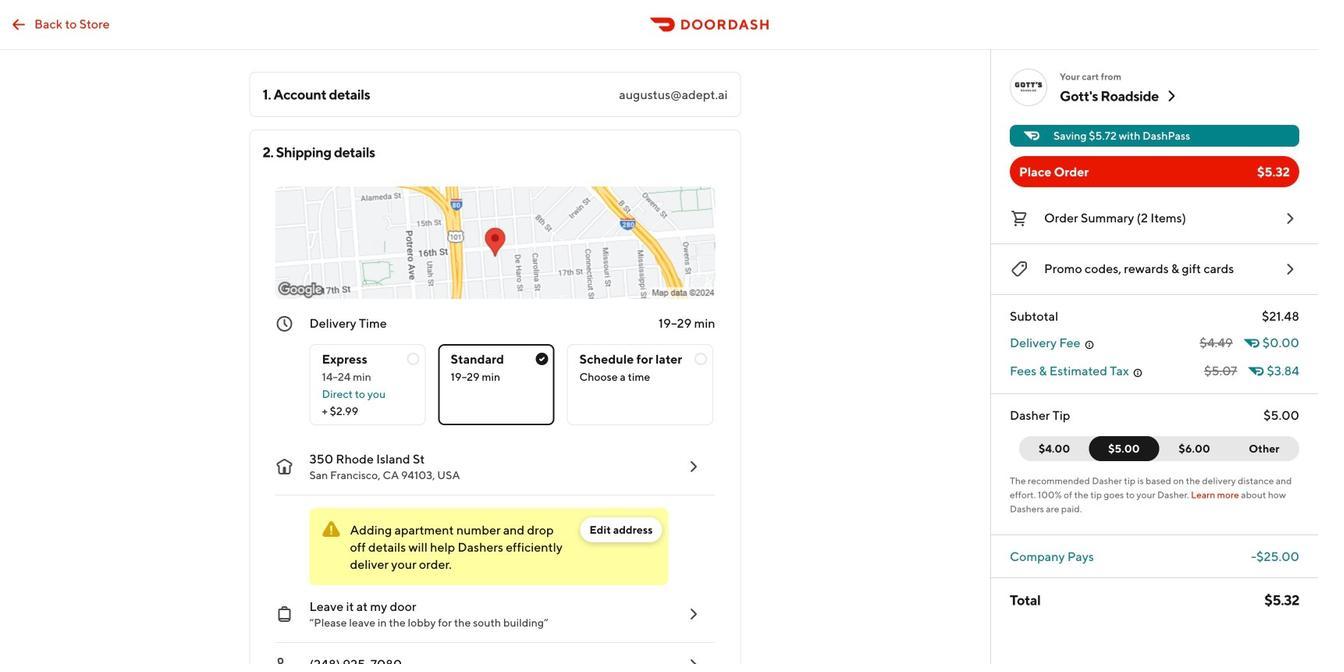 Task type: locate. For each thing, give the bounding box(es) containing it.
option group
[[310, 332, 715, 425]]

None radio
[[310, 344, 426, 425]]

tip amount option group
[[1019, 436, 1300, 461]]

None radio
[[438, 344, 555, 425], [567, 344, 714, 425], [438, 344, 555, 425], [567, 344, 714, 425]]

status
[[310, 508, 669, 585]]

None button
[[1019, 436, 1099, 461], [1089, 436, 1160, 461], [1150, 436, 1230, 461], [1229, 436, 1300, 461], [1019, 436, 1099, 461], [1089, 436, 1160, 461], [1150, 436, 1230, 461], [1229, 436, 1300, 461]]



Task type: vqa. For each thing, say whether or not it's contained in the screenshot.
option group
yes



